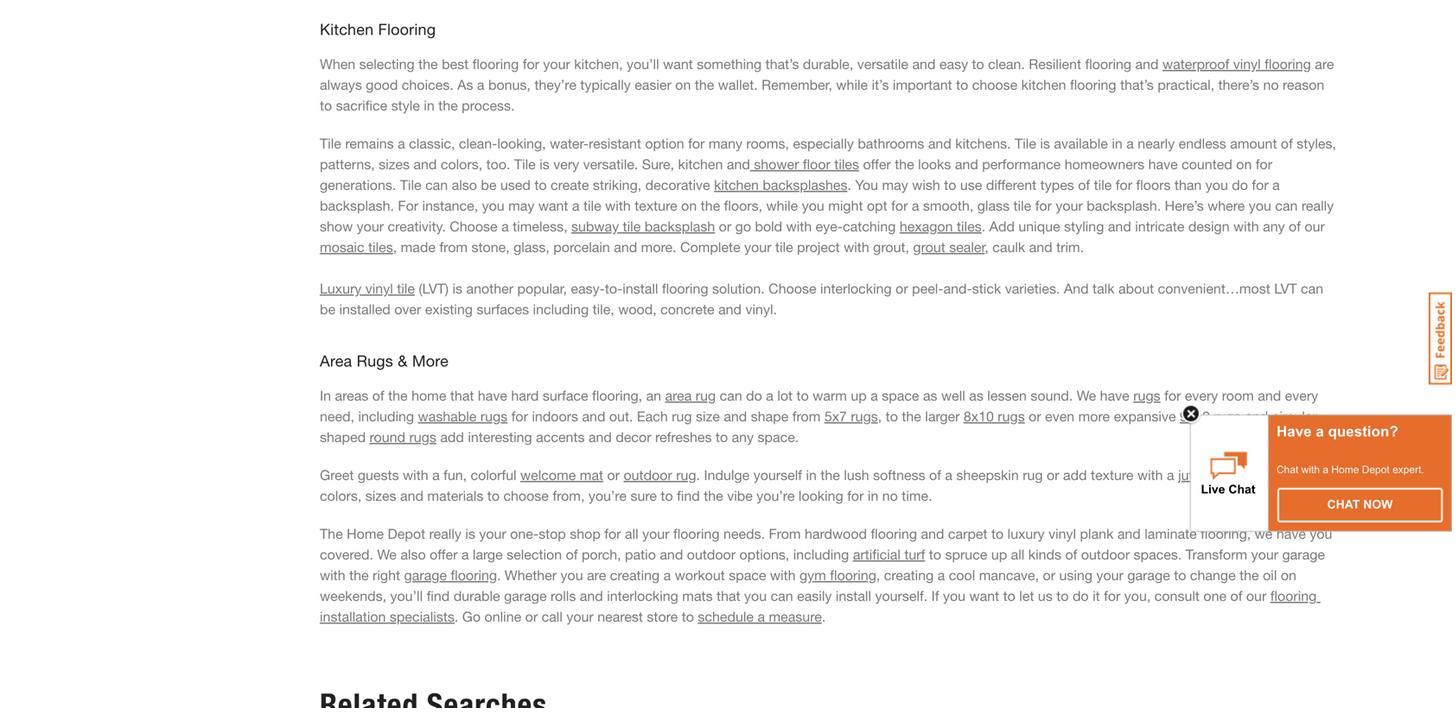 Task type: describe. For each thing, give the bounding box(es) containing it.
styling
[[1064, 218, 1104, 235]]

have left hard at bottom left
[[478, 388, 507, 404]]

the left larger
[[902, 408, 921, 425]]

1 every from the left
[[1185, 388, 1218, 404]]

1 vertical spatial tiles
[[957, 218, 982, 235]]

garage right right
[[404, 567, 447, 584]]

choose inside . you may wish to use different types of tile for floors than you do for a backsplash. for instance, you may want a tile with texture on the floors, while you might opt for a smooth, glass tile for your backsplash. here's where you can really show your creativity. choose a timeless,
[[450, 218, 498, 235]]

your inside , creating a cool mancave, or using your garage to change the oil on weekends, you'll find durable garage rolls and interlocking mats that you can easily install yourself. if you want to let us to do it for you, consult one of our
[[1096, 567, 1124, 584]]

, left made
[[393, 239, 397, 255]]

your down rolls
[[566, 609, 594, 625]]

tile up over
[[397, 280, 415, 297]]

performance
[[982, 156, 1061, 172]]

lush
[[844, 467, 869, 484]]

durable
[[454, 588, 500, 605]]

greet
[[320, 467, 354, 484]]

in
[[320, 388, 331, 404]]

while inside are always good choices. as a bonus, they're typically easier on the wallet. remember, while it's important to choose kitchen flooring that's practical, there's no reason to sacrifice style in the process.
[[836, 76, 868, 93]]

selecting
[[359, 56, 415, 72]]

for inside for every room and every need, including
[[1164, 388, 1181, 404]]

shower floor tiles
[[750, 156, 859, 172]]

tile up performance
[[1015, 135, 1036, 152]]

choose inside . with so many colors, sizes and materials to choose from, you're sure to find the vibe you're looking for in no time.
[[503, 488, 549, 504]]

create
[[551, 177, 589, 193]]

nearest
[[597, 609, 643, 625]]

0 vertical spatial home
[[1332, 464, 1359, 476]]

offer inside the home depot really is your one-stop shop for all your flooring needs. from hardwood flooring and carpet to luxury vinyl plank and laminate flooring, we have you covered. we also offer a large selection of porch, patio and outdoor options, including
[[430, 547, 458, 563]]

5x7
[[825, 408, 847, 425]]

and right plank
[[1118, 526, 1141, 542]]

2 vertical spatial tiles
[[368, 239, 393, 255]]

easily
[[797, 588, 832, 605]]

so
[[1264, 467, 1279, 484]]

outdoor rug link
[[624, 467, 696, 484]]

a left measure
[[758, 609, 765, 625]]

round rugs link
[[370, 429, 436, 446]]

chat
[[1277, 464, 1299, 476]]

tile up subway
[[583, 198, 601, 214]]

kinds
[[1028, 547, 1062, 563]]

including inside the home depot really is your one-stop shop for all your flooring needs. from hardwood flooring and carpet to luxury vinyl plank and laminate flooring, we have you covered. we also offer a large selection of porch, patio and outdoor options, including
[[793, 547, 849, 563]]

1 horizontal spatial add
[[1063, 467, 1087, 484]]

and down in areas of the home that have hard surface flooring, an area rug can do a lot to warm up a space as well as lessen sound. we have rugs
[[724, 408, 747, 425]]

and inside and circular- shaped
[[1245, 408, 1268, 425]]

flooring up durable
[[451, 567, 497, 584]]

or inside (lvt) is another popular, easy-to-install flooring solution. choose interlocking or peel-and-stick varieties. and talk about convenient…most lvt can be installed over existing surfaces including tile, wood, concrete and vinyl.
[[896, 280, 908, 297]]

the up looking on the right of page
[[821, 467, 840, 484]]

plank
[[1080, 526, 1114, 542]]

they're
[[534, 76, 577, 93]]

of inside to spruce up all kinds of outdoor spaces. transform your garage with the right
[[1065, 547, 1077, 563]]

opt
[[867, 198, 888, 214]]

a down amount
[[1273, 177, 1280, 193]]

subway
[[571, 218, 619, 235]]

no inside . with so many colors, sizes and materials to choose from, you're sure to find the vibe you're looking for in no time.
[[882, 488, 898, 504]]

amount
[[1230, 135, 1277, 152]]

a inside are always good choices. as a bonus, they're typically easier on the wallet. remember, while it's important to choose kitchen flooring that's practical, there's no reason to sacrifice style in the process.
[[477, 76, 485, 93]]

vinyl inside the home depot really is your one-stop shop for all your flooring needs. from hardwood flooring and carpet to luxury vinyl plank and laminate flooring, we have you covered. we also offer a large selection of porch, patio and outdoor options, including
[[1049, 526, 1076, 542]]

with right guests
[[403, 467, 428, 484]]

is inside (lvt) is another popular, easy-to-install flooring solution. choose interlocking or peel-and-stick varieties. and talk about convenient…most lvt can be installed over existing surfaces including tile, wood, concrete and vinyl.
[[453, 280, 463, 297]]

and up turf
[[921, 526, 944, 542]]

you right if
[[943, 588, 966, 605]]

in inside tile remains a classic, clean-looking, water-resistant option for many rooms, especially bathrooms and kitchens. tile is available in a nearly endless amount of styles, patterns, sizes and colors, too. tile is very versatile. sure, kitchen and
[[1112, 135, 1123, 152]]

can inside offer the looks and performance homeowners have counted on for generations. tile can also be used to create striking, decorative
[[425, 177, 448, 193]]

. inside . you may wish to use different types of tile for floors than you do for a backsplash. for instance, you may want a tile with texture on the floors, while you might opt for a smooth, glass tile for your backsplash. here's where you can really show your creativity. choose a timeless,
[[848, 177, 851, 193]]

. down large
[[497, 567, 501, 584]]

porcelain
[[553, 239, 610, 255]]

an
[[646, 388, 661, 404]]

it
[[1093, 588, 1100, 605]]

you up the where
[[1206, 177, 1228, 193]]

1 horizontal spatial want
[[663, 56, 693, 72]]

to down the always
[[320, 97, 332, 114]]

with left jute
[[1138, 467, 1163, 484]]

2 vertical spatial kitchen
[[714, 177, 759, 193]]

rugs up interesting
[[480, 408, 508, 425]]

from inside the subway tile backsplash or go bold with eye-catching hexagon tiles . add unique styling and intricate design with any of our mosaic tiles , made from stone, glass, porcelain and more. complete your tile project with grout, grout sealer , caulk and trim.
[[439, 239, 468, 255]]

and inside for every room and every need, including
[[1258, 388, 1281, 404]]

0 horizontal spatial add
[[440, 429, 464, 446]]

decorative
[[645, 177, 710, 193]]

specialists
[[390, 609, 455, 625]]

varieties.
[[1005, 280, 1060, 297]]

oil
[[1263, 567, 1277, 584]]

tile,
[[593, 301, 614, 318]]

flooring down artificial
[[830, 567, 876, 584]]

of inside tile remains a classic, clean-looking, water-resistant option for many rooms, especially bathrooms and kitchens. tile is available in a nearly endless amount of styles, patterns, sizes and colors, too. tile is very versatile. sure, kitchen and
[[1281, 135, 1293, 152]]

shaped
[[320, 429, 366, 446]]

up inside to spruce up all kinds of outdoor spaces. transform your garage with the right
[[991, 547, 1007, 563]]

we inside the home depot really is your one-stop shop for all your flooring needs. from hardwood flooring and carpet to luxury vinyl plank and laminate flooring, we have you covered. we also offer a large selection of porch, patio and outdoor options, including
[[377, 547, 397, 563]]

gym
[[800, 567, 826, 584]]

looking
[[799, 488, 843, 504]]

1 horizontal spatial we
[[1077, 388, 1096, 404]]

flooring inside are always good choices. as a bonus, they're typically easier on the wallet. remember, while it's important to choose kitchen flooring that's practical, there's no reason to sacrifice style in the process.
[[1070, 76, 1117, 93]]

for inside . with so many colors, sizes and materials to choose from, you're sure to find the vibe you're looking for in no time.
[[847, 488, 864, 504]]

install inside , creating a cool mancave, or using your garage to change the oil on weekends, you'll find durable garage rolls and interlocking mats that you can easily install yourself. if you want to let us to do it for you, consult one of our
[[836, 588, 871, 605]]

1 vertical spatial from
[[792, 408, 821, 425]]

or left call at the bottom
[[525, 609, 538, 625]]

and down the classic,
[[414, 156, 437, 172]]

many inside tile remains a classic, clean-looking, water-resistant option for many rooms, especially bathrooms and kitchens. tile is available in a nearly endless amount of styles, patterns, sizes and colors, too. tile is very versatile. sure, kitchen and
[[709, 135, 743, 152]]

sound.
[[1031, 388, 1073, 404]]

to inside offer the looks and performance homeowners have counted on for generations. tile can also be used to create striking, decorative
[[534, 177, 547, 193]]

flooring up artificial turf
[[871, 526, 917, 542]]

go
[[462, 609, 481, 625]]

any inside the subway tile backsplash or go bold with eye-catching hexagon tiles . add unique styling and intricate design with any of our mosaic tiles , made from stone, glass, porcelain and more. complete your tile project with grout, grout sealer , caulk and trim.
[[1263, 218, 1285, 235]]

or left even
[[1029, 408, 1041, 425]]

a down create
[[572, 198, 580, 214]]

to right lot
[[797, 388, 809, 404]]

flooring up the reason
[[1265, 56, 1311, 72]]

classic,
[[409, 135, 455, 152]]

to down outdoor rug link
[[661, 488, 673, 504]]

0 vertical spatial that
[[450, 388, 474, 404]]

. go online or call your nearest store to schedule a measure .
[[455, 609, 826, 625]]

rug right jute
[[1205, 467, 1225, 484]]

gym flooring link
[[800, 567, 876, 584]]

really inside . you may wish to use different types of tile for floors than you do for a backsplash. for instance, you may want a tile with texture on the floors, while you might opt for a smooth, glass tile for your backsplash. here's where you can really show your creativity. choose a timeless,
[[1302, 198, 1334, 214]]

hardwood
[[805, 526, 867, 542]]

for inside the home depot really is your one-stop shop for all your flooring needs. from hardwood flooring and carpet to luxury vinyl plank and laminate flooring, we have you covered. we also offer a large selection of porch, patio and outdoor options, including
[[604, 526, 621, 542]]

a right chat
[[1323, 464, 1329, 476]]

a right have
[[1316, 424, 1324, 440]]

and down subway tile backsplash link
[[614, 239, 637, 255]]

circular-
[[1272, 408, 1322, 425]]

the inside , creating a cool mancave, or using your garage to change the oil on weekends, you'll find durable garage rolls and interlocking mats that you can easily install yourself. if you want to let us to do it for you, consult one of our
[[1240, 567, 1259, 584]]

your down types
[[1056, 198, 1083, 214]]

tile down the homeowners
[[1094, 177, 1112, 193]]

luxury vinyl tile
[[320, 280, 415, 297]]

on inside offer the looks and performance homeowners have counted on for generations. tile can also be used to create striking, decorative
[[1236, 156, 1252, 172]]

(lvt) is another popular, easy-to-install flooring solution. choose interlocking or peel-and-stick varieties. and talk about convenient…most lvt can be installed over existing surfaces including tile, wood, concrete and vinyl.
[[320, 280, 1327, 318]]

chat now link
[[1278, 489, 1442, 522]]

0 horizontal spatial flooring,
[[592, 388, 642, 404]]

of inside , creating a cool mancave, or using your garage to change the oil on weekends, you'll find durable garage rolls and interlocking mats that you can easily install yourself. if you want to let us to do it for you, consult one of our
[[1231, 588, 1243, 605]]

you
[[855, 177, 878, 193]]

decor
[[616, 429, 651, 446]]

garage down spaces. at right
[[1127, 567, 1170, 584]]

a left lot
[[766, 388, 774, 404]]

with up project
[[786, 218, 812, 235]]

that's inside are always good choices. as a bonus, they're typically easier on the wallet. remember, while it's important to choose kitchen flooring that's practical, there's no reason to sacrifice style in the process.
[[1120, 76, 1154, 93]]

tile up patterns, on the top of the page
[[320, 135, 341, 152]]

expert.
[[1393, 464, 1424, 476]]

no inside are always good choices. as a bonus, they're typically easier on the wallet. remember, while it's important to choose kitchen flooring that's practical, there's no reason to sacrifice style in the process.
[[1263, 76, 1279, 93]]

bathrooms
[[858, 135, 924, 152]]

the inside . with so many colors, sizes and materials to choose from, you're sure to find the vibe you're looking for in no time.
[[704, 488, 723, 504]]

kitchen flooring
[[320, 20, 436, 38]]

intricate
[[1135, 218, 1185, 235]]

our inside , creating a cool mancave, or using your garage to change the oil on weekends, you'll find durable garage rolls and interlocking mats that you can easily install yourself. if you want to let us to do it for you, consult one of our
[[1246, 588, 1267, 605]]

0 horizontal spatial vinyl
[[365, 280, 393, 297]]

creating inside , creating a cool mancave, or using your garage to change the oil on weekends, you'll find durable garage rolls and interlocking mats that you can easily install yourself. if you want to let us to do it for you, consult one of our
[[884, 567, 934, 584]]

a left the "nearly"
[[1127, 135, 1134, 152]]

of up time.
[[929, 467, 941, 484]]

flooring up workout
[[673, 526, 720, 542]]

flooring up bonus,
[[473, 56, 519, 72]]

to down colorful
[[487, 488, 500, 504]]

sizes inside . with so many colors, sizes and materials to choose from, you're sure to find the vibe you're looking for in no time.
[[365, 488, 396, 504]]

with down the where
[[1234, 218, 1259, 235]]

you up schedule a measure link on the bottom
[[744, 588, 767, 605]]

practical,
[[1158, 76, 1215, 93]]

0 vertical spatial you'll
[[627, 56, 659, 72]]

your up they're
[[543, 56, 570, 72]]

that inside , creating a cool mancave, or using your garage to change the oil on weekends, you'll find durable garage rolls and interlocking mats that you can easily install yourself. if you want to let us to do it for you, consult one of our
[[717, 588, 740, 605]]

mosaic tiles link
[[320, 239, 393, 255]]

rugs down "washable"
[[409, 429, 436, 446]]

and up looks
[[928, 135, 952, 152]]

1 vertical spatial are
[[587, 567, 606, 584]]

on inside are always good choices. as a bonus, they're typically easier on the wallet. remember, while it's important to choose kitchen flooring that's practical, there's no reason to sacrifice style in the process.
[[675, 76, 691, 93]]

lvt
[[1274, 280, 1297, 297]]

5x7 rugs link
[[825, 408, 878, 425]]

tile down different
[[1014, 198, 1031, 214]]

rugs right 5x7
[[851, 408, 878, 425]]

sacrifice
[[336, 97, 387, 114]]

2 as from the left
[[969, 388, 984, 404]]

a inside , creating a cool mancave, or using your garage to change the oil on weekends, you'll find durable garage rolls and interlocking mats that you can easily install yourself. if you want to let us to do it for you, consult one of our
[[938, 567, 945, 584]]

9x12 rugs link
[[1180, 408, 1241, 425]]

(lvt)
[[419, 280, 449, 297]]

indoors
[[532, 408, 578, 425]]

0 vertical spatial vinyl
[[1233, 56, 1261, 72]]

well
[[941, 388, 965, 404]]

whether
[[505, 567, 557, 584]]

available
[[1054, 135, 1108, 152]]

the left home
[[388, 388, 408, 404]]

shower
[[754, 156, 799, 172]]

on inside , creating a cool mancave, or using your garage to change the oil on weekends, you'll find durable garage rolls and interlocking mats that you can easily install yourself. if you want to let us to do it for you, consult one of our
[[1281, 567, 1297, 584]]

1 horizontal spatial tiles
[[834, 156, 859, 172]]

kitchen inside tile remains a classic, clean-looking, water-resistant option for many rooms, especially bathrooms and kitchens. tile is available in a nearly endless amount of styles, patterns, sizes and colors, too. tile is very versatile. sure, kitchen and
[[678, 156, 723, 172]]

our inside the subway tile backsplash or go bold with eye-catching hexagon tiles . add unique styling and intricate design with any of our mosaic tiles , made from stone, glass, porcelain and more. complete your tile project with grout, grout sealer , caulk and trim.
[[1305, 218, 1325, 235]]

your up patio
[[642, 526, 670, 542]]

for
[[398, 198, 418, 214]]

your up "mosaic tiles" link
[[357, 218, 384, 235]]

peel-
[[912, 280, 944, 297]]

versatile
[[857, 56, 909, 72]]

your inside to spruce up all kinds of outdoor spaces. transform your garage with the right
[[1251, 547, 1279, 563]]

shop
[[570, 526, 601, 542]]

too.
[[486, 156, 510, 172]]

1 vertical spatial may
[[508, 198, 535, 214]]

shower floor tiles link
[[750, 156, 859, 172]]

or right mat
[[607, 467, 620, 484]]

1 horizontal spatial texture
[[1091, 467, 1134, 484]]

to down size
[[716, 429, 728, 446]]

tile down looking,
[[514, 156, 536, 172]]

popular,
[[517, 280, 567, 297]]

sizes inside tile remains a classic, clean-looking, water-resistant option for many rooms, especially bathrooms and kitchens. tile is available in a nearly endless amount of styles, patterns, sizes and colors, too. tile is very versatile. sure, kitchen and
[[379, 156, 410, 172]]

rug up refreshes at bottom
[[672, 408, 692, 425]]

8x10 rugs link
[[964, 408, 1025, 425]]

be inside offer the looks and performance homeowners have counted on for generations. tile can also be used to create striking, decorative
[[481, 177, 497, 193]]

with down options,
[[770, 567, 796, 584]]

in inside . with so many colors, sizes and materials to choose from, you're sure to find the vibe you're looking for in no time.
[[868, 488, 879, 504]]

1 vertical spatial any
[[732, 429, 754, 446]]

rugs up expansive
[[1133, 388, 1161, 404]]

flooring right resilient
[[1085, 56, 1132, 72]]

9x12
[[1180, 408, 1210, 425]]

concrete
[[661, 301, 715, 318]]

us
[[1038, 588, 1053, 605]]

grout
[[913, 239, 945, 255]]

is inside the home depot really is your one-stop shop for all your flooring needs. from hardwood flooring and carpet to luxury vinyl plank and laminate flooring, we have you covered. we also offer a large selection of porch, patio and outdoor options, including
[[465, 526, 475, 542]]

the down as
[[438, 97, 458, 114]]

store
[[647, 609, 678, 625]]

using
[[1059, 567, 1093, 584]]

all inside the home depot really is your one-stop shop for all your flooring needs. from hardwood flooring and carpet to luxury vinyl plank and laminate flooring, we have you covered. we also offer a large selection of porch, patio and outdoor options, including
[[625, 526, 639, 542]]

, left caulk
[[985, 239, 989, 255]]

many inside . with so many colors, sizes and materials to choose from, you're sure to find the vibe you're looking for in no time.
[[1283, 467, 1317, 484]]

is up performance
[[1040, 135, 1050, 152]]

or down even
[[1047, 467, 1059, 484]]

warm
[[813, 388, 847, 404]]

to right 5x7 rugs link
[[886, 408, 898, 425]]

the down something
[[695, 76, 714, 93]]

transform
[[1186, 547, 1248, 563]]

mancave,
[[979, 567, 1039, 584]]

and inside . with so many colors, sizes and materials to choose from, you're sure to find the vibe you're looking for in no time.
[[400, 488, 424, 504]]

1 horizontal spatial depot
[[1362, 464, 1390, 476]]

larger
[[925, 408, 960, 425]]

tile down bold
[[775, 239, 793, 255]]

is left the very
[[540, 156, 550, 172]]

1 vertical spatial space
[[729, 567, 766, 584]]

rug down refreshes at bottom
[[676, 467, 696, 484]]

while inside . you may wish to use different types of tile for floors than you do for a backsplash. for instance, you may want a tile with texture on the floors, while you might opt for a smooth, glass tile for your backsplash. here's where you can really show your creativity. choose a timeless,
[[766, 198, 798, 214]]

rugs down room
[[1214, 408, 1241, 425]]

schedule a measure link
[[698, 609, 822, 625]]

installed
[[339, 301, 391, 318]]

with
[[1233, 467, 1261, 484]]

and up round rugs add interesting accents and decor refreshes to any space.
[[582, 408, 605, 425]]

and inside , creating a cool mancave, or using your garage to change the oil on weekends, you'll find durable garage rolls and interlocking mats that you can easily install yourself. if you want to let us to do it for you, consult one of our
[[580, 588, 603, 605]]

round rugs add interesting accents and decor refreshes to any space.
[[370, 429, 799, 446]]

washable rugs link
[[418, 408, 508, 425]]

to down the mats
[[682, 609, 694, 625]]

convenient…most
[[1158, 280, 1270, 297]]

&
[[398, 352, 408, 370]]

area rug link
[[665, 388, 716, 404]]

a left the classic,
[[398, 135, 405, 152]]

a down "wish"
[[912, 198, 919, 214]]

surface
[[543, 388, 588, 404]]

, right 5x7
[[878, 408, 882, 425]]

2 backsplash. from the left
[[1087, 198, 1161, 214]]

have up more on the bottom of the page
[[1100, 388, 1130, 404]]

can inside . you may wish to use different types of tile for floors than you do for a backsplash. for instance, you may want a tile with texture on the floors, while you might opt for a smooth, glass tile for your backsplash. here's where you can really show your creativity. choose a timeless,
[[1275, 198, 1298, 214]]

1 you're from the left
[[589, 488, 627, 504]]

colors, inside . with so many colors, sizes and materials to choose from, you're sure to find the vibe you're looking for in no time.
[[320, 488, 362, 504]]

stick
[[972, 280, 1001, 297]]

with right chat
[[1302, 464, 1320, 476]]

to left let
[[1003, 588, 1016, 605]]



Task type: vqa. For each thing, say whether or not it's contained in the screenshot.
second 'comfortable' from the top of the page
no



Task type: locate. For each thing, give the bounding box(es) containing it.
2 horizontal spatial including
[[793, 547, 849, 563]]

the up weekends,
[[349, 567, 369, 584]]

0 vertical spatial add
[[440, 429, 464, 446]]

1 vertical spatial colors,
[[320, 488, 362, 504]]

can inside (lvt) is another popular, easy-to-install flooring solution. choose interlocking or peel-and-stick varieties. and talk about convenient…most lvt can be installed over existing surfaces including tile, wood, concrete and vinyl.
[[1301, 280, 1324, 297]]

in inside are always good choices. as a bonus, they're typically easier on the wallet. remember, while it's important to choose kitchen flooring that's practical, there's no reason to sacrifice style in the process.
[[424, 97, 435, 114]]

1 horizontal spatial colors,
[[441, 156, 482, 172]]

0 horizontal spatial backsplash.
[[320, 198, 394, 214]]

of left the styles,
[[1281, 135, 1293, 152]]

and right styling
[[1108, 218, 1131, 235]]

0 horizontal spatial offer
[[430, 547, 458, 563]]

to up smooth,
[[944, 177, 956, 193]]

1 vertical spatial sizes
[[365, 488, 396, 504]]

0 vertical spatial our
[[1305, 218, 1325, 235]]

to inside to spruce up all kinds of outdoor spaces. transform your garage with the right
[[929, 547, 941, 563]]

1 horizontal spatial space
[[882, 388, 919, 404]]

garage down the whether
[[504, 588, 547, 605]]

0 horizontal spatial home
[[347, 526, 384, 542]]

, creating a cool mancave, or using your garage to change the oil on weekends, you'll find durable garage rolls and interlocking mats that you can easily install yourself. if you want to let us to do it for you, consult one of our
[[320, 567, 1300, 605]]

up up 5x7 rugs link
[[851, 388, 867, 404]]

you up rolls
[[561, 567, 583, 584]]

materials
[[427, 488, 483, 504]]

backsplash.
[[320, 198, 394, 214], [1087, 198, 1161, 214]]

1 horizontal spatial backsplash.
[[1087, 198, 1161, 214]]

smooth,
[[923, 198, 974, 214]]

clean.
[[988, 56, 1025, 72]]

. left go
[[455, 609, 458, 625]]

1 as from the left
[[923, 388, 938, 404]]

kitchen up floors, at the top
[[714, 177, 759, 193]]

flooring inside (lvt) is another popular, easy-to-install flooring solution. choose interlocking or peel-and-stick varieties. and talk about convenient…most lvt can be installed over existing surfaces including tile, wood, concrete and vinyl.
[[662, 280, 708, 297]]

to inside the home depot really is your one-stop shop for all your flooring needs. from hardwood flooring and carpet to luxury vinyl plank and laminate flooring, we have you covered. we also offer a large selection of porch, patio and outdoor options, including
[[991, 526, 1004, 542]]

tile inside offer the looks and performance homeowners have counted on for generations. tile can also be used to create striking, decorative
[[400, 177, 422, 193]]

of
[[1281, 135, 1293, 152], [1078, 177, 1090, 193], [1289, 218, 1301, 235], [372, 388, 384, 404], [929, 467, 941, 484], [566, 547, 578, 563], [1065, 547, 1077, 563], [1231, 588, 1243, 605]]

1 vertical spatial add
[[1063, 467, 1087, 484]]

welcome
[[520, 467, 576, 484]]

want down cool on the bottom
[[969, 588, 999, 605]]

may up opt
[[882, 177, 908, 193]]

of right one
[[1231, 588, 1243, 605]]

on up backsplash
[[681, 198, 697, 214]]

the inside . you may wish to use different types of tile for floors than you do for a backsplash. for instance, you may want a tile with texture on the floors, while you might opt for a smooth, glass tile for your backsplash. here's where you can really show your creativity. choose a timeless,
[[701, 198, 720, 214]]

versatile.
[[583, 156, 638, 172]]

depot inside the home depot really is your one-stop shop for all your flooring needs. from hardwood flooring and carpet to luxury vinyl plank and laminate flooring, we have you covered. we also offer a large selection of porch, patio and outdoor options, including
[[388, 526, 425, 542]]

creating down turf
[[884, 567, 934, 584]]

a left workout
[[664, 567, 671, 584]]

0 vertical spatial flooring,
[[592, 388, 642, 404]]

timeless,
[[513, 218, 568, 235]]

feedback link image
[[1429, 292, 1452, 386]]

and inside (lvt) is another popular, easy-to-install flooring solution. choose interlocking or peel-and-stick varieties. and talk about convenient…most lvt can be installed over existing surfaces including tile, wood, concrete and vinyl.
[[718, 301, 742, 318]]

1 vertical spatial interlocking
[[607, 588, 678, 605]]

really inside the home depot really is your one-stop shop for all your flooring needs. from hardwood flooring and carpet to luxury vinyl plank and laminate flooring, we have you covered. we also offer a large selection of porch, patio and outdoor options, including
[[429, 526, 462, 542]]

0 horizontal spatial creating
[[610, 567, 660, 584]]

our down the styles,
[[1305, 218, 1325, 235]]

offer the looks and performance homeowners have counted on for generations. tile can also be used to create striking, decorative
[[320, 156, 1276, 193]]

for inside , creating a cool mancave, or using your garage to change the oil on weekends, you'll find durable garage rolls and interlocking mats that you can easily install yourself. if you want to let us to do it for you, consult one of our
[[1104, 588, 1121, 605]]

garage inside to spruce up all kinds of outdoor spaces. transform your garage with the right
[[1282, 547, 1325, 563]]

solution.
[[712, 280, 765, 297]]

0 horizontal spatial want
[[538, 198, 568, 214]]

tile right subway
[[623, 218, 641, 235]]

washable
[[418, 408, 477, 425]]

garage flooring link
[[404, 567, 497, 584]]

flooring down resilient
[[1070, 76, 1117, 93]]

0 horizontal spatial any
[[732, 429, 754, 446]]

0 horizontal spatial interlocking
[[607, 588, 678, 605]]

sure
[[631, 488, 657, 504]]

tiles
[[834, 156, 859, 172], [957, 218, 982, 235], [368, 239, 393, 255]]

a inside the home depot really is your one-stop shop for all your flooring needs. from hardwood flooring and carpet to luxury vinyl plank and laminate flooring, we have you covered. we also offer a large selection of porch, patio and outdoor options, including
[[461, 547, 469, 563]]

homeowners
[[1065, 156, 1145, 172]]

to inside . you may wish to use different types of tile for floors than you do for a backsplash. for instance, you may want a tile with texture on the floors, while you might opt for a smooth, glass tile for your backsplash. here's where you can really show your creativity. choose a timeless,
[[944, 177, 956, 193]]

do inside . you may wish to use different types of tile for floors than you do for a backsplash. for instance, you may want a tile with texture on the floors, while you might opt for a smooth, glass tile for your backsplash. here's where you can really show your creativity. choose a timeless,
[[1232, 177, 1248, 193]]

texture inside . you may wish to use different types of tile for floors than you do for a backsplash. for instance, you may want a tile with texture on the floors, while you might opt for a smooth, glass tile for your backsplash. here's where you can really show your creativity. choose a timeless,
[[635, 198, 677, 214]]

you'll inside , creating a cool mancave, or using your garage to change the oil on weekends, you'll find durable garage rolls and interlocking mats that you can easily install yourself. if you want to let us to do it for you, consult one of our
[[390, 588, 423, 605]]

interlocking inside , creating a cool mancave, or using your garage to change the oil on weekends, you'll find durable garage rolls and interlocking mats that you can easily install yourself. if you want to let us to do it for you, consult one of our
[[607, 588, 678, 605]]

rugs link
[[1133, 388, 1161, 404]]

2 horizontal spatial outdoor
[[1081, 547, 1130, 563]]

a up 5x7 rugs link
[[871, 388, 878, 404]]

creativity.
[[388, 218, 446, 235]]

0 horizontal spatial find
[[427, 588, 450, 605]]

1 vertical spatial many
[[1283, 467, 1317, 484]]

install down gym flooring link
[[836, 588, 871, 605]]

vinyl
[[1233, 56, 1261, 72], [365, 280, 393, 297], [1049, 526, 1076, 542]]

1 horizontal spatial while
[[836, 76, 868, 93]]

kitchen inside are always good choices. as a bonus, they're typically easier on the wallet. remember, while it's important to choose kitchen flooring that's practical, there's no reason to sacrifice style in the process.
[[1021, 76, 1066, 93]]

many left rooms,
[[709, 135, 743, 152]]

of up lvt
[[1289, 218, 1301, 235]]

waterproof vinyl flooring link
[[1163, 56, 1311, 72]]

interesting
[[468, 429, 532, 446]]

1 vertical spatial we
[[377, 547, 397, 563]]

really
[[1302, 198, 1334, 214], [429, 526, 462, 542]]

2 horizontal spatial want
[[969, 588, 999, 605]]

talk
[[1093, 280, 1115, 297]]

flooring, inside the home depot really is your one-stop shop for all your flooring needs. from hardwood flooring and carpet to luxury vinyl plank and laminate flooring, we have you covered. we also offer a large selection of porch, patio and outdoor options, including
[[1201, 526, 1251, 542]]

0 vertical spatial that's
[[766, 56, 799, 72]]

even
[[1045, 408, 1075, 425]]

0 vertical spatial really
[[1302, 198, 1334, 214]]

to down easy
[[956, 76, 968, 93]]

1 horizontal spatial our
[[1305, 218, 1325, 235]]

and inside offer the looks and performance homeowners have counted on for generations. tile can also be used to create striking, decorative
[[955, 156, 978, 172]]

0 horizontal spatial we
[[377, 547, 397, 563]]

different
[[986, 177, 1037, 193]]

0 horizontal spatial including
[[358, 408, 414, 425]]

0 vertical spatial up
[[851, 388, 867, 404]]

or left peel-
[[896, 280, 908, 297]]

1 horizontal spatial also
[[452, 177, 477, 193]]

online
[[485, 609, 521, 625]]

0 horizontal spatial many
[[709, 135, 743, 152]]

patio
[[625, 547, 656, 563]]

luxury
[[1008, 526, 1045, 542]]

0 vertical spatial any
[[1263, 218, 1285, 235]]

with
[[605, 198, 631, 214], [786, 218, 812, 235], [1234, 218, 1259, 235], [844, 239, 869, 255], [1302, 464, 1320, 476], [403, 467, 428, 484], [1138, 467, 1163, 484], [320, 567, 345, 584], [770, 567, 796, 584]]

any up lvt
[[1263, 218, 1285, 235]]

jute
[[1178, 467, 1201, 484]]

a left sheepskin
[[945, 467, 953, 484]]

0 vertical spatial kitchen
[[1021, 76, 1066, 93]]

1 horizontal spatial all
[[1011, 547, 1025, 563]]

while left it's
[[836, 76, 868, 93]]

are inside are always good choices. as a bonus, they're typically easier on the wallet. remember, while it's important to choose kitchen flooring that's practical, there's no reason to sacrifice style in the process.
[[1315, 56, 1334, 72]]

find down 'garage flooring' link
[[427, 588, 450, 605]]

the up choices.
[[418, 56, 438, 72]]

0 vertical spatial also
[[452, 177, 477, 193]]

1 vertical spatial do
[[746, 388, 762, 404]]

1 vertical spatial depot
[[388, 526, 425, 542]]

0 vertical spatial choose
[[972, 76, 1018, 93]]

1 vertical spatial no
[[882, 488, 898, 504]]

0 vertical spatial from
[[439, 239, 468, 255]]

something
[[697, 56, 762, 72]]

want up timeless,
[[538, 198, 568, 214]]

1 horizontal spatial do
[[1073, 588, 1089, 605]]

is
[[1040, 135, 1050, 152], [540, 156, 550, 172], [453, 280, 463, 297], [465, 526, 475, 542]]

round
[[370, 429, 405, 446]]

process.
[[462, 97, 515, 114]]

texture up subway tile backsplash link
[[635, 198, 677, 214]]

to right us
[[1057, 588, 1069, 605]]

1 horizontal spatial that's
[[1120, 76, 1154, 93]]

always
[[320, 76, 362, 93]]

or inside the subway tile backsplash or go bold with eye-catching hexagon tiles . add unique styling and intricate design with any of our mosaic tiles , made from stone, glass, porcelain and more. complete your tile project with grout, grout sealer , caulk and trim.
[[719, 218, 731, 235]]

choices.
[[402, 76, 454, 93]]

colors, inside tile remains a classic, clean-looking, water-resistant option for many rooms, especially bathrooms and kitchens. tile is available in a nearly endless amount of styles, patterns, sizes and colors, too. tile is very versatile. sure, kitchen and
[[441, 156, 482, 172]]

to-
[[605, 280, 623, 297]]

option
[[645, 135, 684, 152]]

especially
[[793, 135, 854, 152]]

8x10
[[964, 408, 994, 425]]

of inside the subway tile backsplash or go bold with eye-catching hexagon tiles . add unique styling and intricate design with any of our mosaic tiles , made from stone, glass, porcelain and more. complete your tile project with grout, grout sealer , caulk and trim.
[[1289, 218, 1301, 235]]

you inside the home depot really is your one-stop shop for all your flooring needs. from hardwood flooring and carpet to luxury vinyl plank and laminate flooring, we have you covered. we also offer a large selection of porch, patio and outdoor options, including
[[1310, 526, 1332, 542]]

needs.
[[724, 526, 765, 542]]

1 vertical spatial up
[[991, 547, 1007, 563]]

many
[[709, 135, 743, 152], [1283, 467, 1317, 484]]

also inside the home depot really is your one-stop shop for all your flooring needs. from hardwood flooring and carpet to luxury vinyl plank and laminate flooring, we have you covered. we also offer a large selection of porch, patio and outdoor options, including
[[401, 547, 426, 563]]

also up instance,
[[452, 177, 477, 193]]

easy-
[[571, 280, 605, 297]]

1 horizontal spatial may
[[882, 177, 908, 193]]

0 vertical spatial choose
[[450, 218, 498, 235]]

rugs
[[357, 352, 393, 370]]

garage down 'chat now' "link"
[[1282, 547, 1325, 563]]

to right easy
[[972, 56, 984, 72]]

and right room
[[1258, 388, 1281, 404]]

1 horizontal spatial you're
[[757, 488, 795, 504]]

1 horizontal spatial offer
[[863, 156, 891, 172]]

waterproof
[[1163, 56, 1229, 72]]

have inside offer the looks and performance homeowners have counted on for generations. tile can also be used to create striking, decorative
[[1148, 156, 1178, 172]]

0 horizontal spatial may
[[508, 198, 535, 214]]

0 horizontal spatial are
[[587, 567, 606, 584]]

area
[[320, 352, 352, 370]]

. inside . with so many colors, sizes and materials to choose from, you're sure to find the vibe you're looking for in no time.
[[1225, 467, 1229, 484]]

on right easier at top left
[[675, 76, 691, 93]]

sizes down guests
[[365, 488, 396, 504]]

1 vertical spatial while
[[766, 198, 798, 214]]

for inside tile remains a classic, clean-looking, water-resistant option for many rooms, especially bathrooms and kitchens. tile is available in a nearly endless amount of styles, patterns, sizes and colors, too. tile is very versatile. sure, kitchen and
[[688, 135, 705, 152]]

area
[[665, 388, 692, 404]]

outdoor inside to spruce up all kinds of outdoor spaces. transform your garage with the right
[[1081, 547, 1130, 563]]

, inside , creating a cool mancave, or using your garage to change the oil on weekends, you'll find durable garage rolls and interlocking mats that you can easily install yourself. if you want to let us to do it for you, consult one of our
[[876, 567, 880, 584]]

on right oil
[[1281, 567, 1297, 584]]

your inside the subway tile backsplash or go bold with eye-catching hexagon tiles . add unique styling and intricate design with any of our mosaic tiles , made from stone, glass, porcelain and more. complete your tile project with grout, grout sealer , caulk and trim.
[[744, 239, 772, 255]]

wish
[[912, 177, 940, 193]]

the inside offer the looks and performance homeowners have counted on for generations. tile can also be used to create striking, decorative
[[895, 156, 914, 172]]

0 horizontal spatial as
[[923, 388, 938, 404]]

including inside (lvt) is another popular, easy-to-install flooring solution. choose interlocking or peel-and-stick varieties. and talk about convenient…most lvt can be installed over existing surfaces including tile, wood, concrete and vinyl.
[[533, 301, 589, 318]]

remains
[[345, 135, 394, 152]]

caulk
[[993, 239, 1025, 255]]

a
[[477, 76, 485, 93], [398, 135, 405, 152], [1127, 135, 1134, 152], [1273, 177, 1280, 193], [572, 198, 580, 214], [912, 198, 919, 214], [501, 218, 509, 235], [766, 388, 774, 404], [871, 388, 878, 404], [1316, 424, 1324, 440], [1323, 464, 1329, 476], [432, 467, 440, 484], [945, 467, 953, 484], [1167, 467, 1174, 484], [461, 547, 469, 563], [664, 567, 671, 584], [938, 567, 945, 584], [758, 609, 765, 625]]

1 horizontal spatial every
[[1285, 388, 1318, 404]]

backsplash. down floors
[[1087, 198, 1161, 214]]

be down luxury at top
[[320, 301, 335, 318]]

you're down mat
[[589, 488, 627, 504]]

1 vertical spatial you'll
[[390, 588, 423, 605]]

can inside , creating a cool mancave, or using your garage to change the oil on weekends, you'll find durable garage rolls and interlocking mats that you can easily install yourself. if you want to let us to do it for you, consult one of our
[[771, 588, 793, 605]]

0 horizontal spatial tiles
[[368, 239, 393, 255]]

to left luxury
[[991, 526, 1004, 542]]

do for can
[[746, 388, 762, 404]]

mat
[[580, 467, 603, 484]]

be down too. at the left top
[[481, 177, 497, 193]]

of right areas
[[372, 388, 384, 404]]

no right there's
[[1263, 76, 1279, 93]]

2 creating from the left
[[884, 567, 934, 584]]

kitchen
[[320, 20, 374, 38]]

are always good choices. as a bonus, they're typically easier on the wallet. remember, while it's important to choose kitchen flooring that's practical, there's no reason to sacrifice style in the process.
[[320, 56, 1338, 114]]

1 horizontal spatial many
[[1283, 467, 1317, 484]]

1 backsplash. from the left
[[320, 198, 394, 214]]

more.
[[641, 239, 676, 255]]

1 vertical spatial choose
[[769, 280, 817, 297]]

your up the it
[[1096, 567, 1124, 584]]

home inside the home depot really is your one-stop shop for all your flooring needs. from hardwood flooring and carpet to luxury vinyl plank and laminate flooring, we have you covered. we also offer a large selection of porch, patio and outdoor options, including
[[347, 526, 384, 542]]

are down 'porch,'
[[587, 567, 606, 584]]

you right the where
[[1249, 198, 1271, 214]]

a up stone,
[[501, 218, 509, 235]]

including inside for every room and every need, including
[[358, 408, 414, 425]]

1 vertical spatial choose
[[503, 488, 549, 504]]

areas
[[335, 388, 369, 404]]

and down room
[[1245, 408, 1268, 425]]

0 vertical spatial we
[[1077, 388, 1096, 404]]

rugs down lessen
[[998, 408, 1025, 425]]

2 every from the left
[[1285, 388, 1318, 404]]

home up chat
[[1332, 464, 1359, 476]]

0 vertical spatial depot
[[1362, 464, 1390, 476]]

one
[[1204, 588, 1227, 605]]

to right used at the top left
[[534, 177, 547, 193]]

or inside , creating a cool mancave, or using your garage to change the oil on weekends, you'll find durable garage rolls and interlocking mats that you can easily install yourself. if you want to let us to do it for you, consult one of our
[[1043, 567, 1056, 584]]

0 horizontal spatial while
[[766, 198, 798, 214]]

a left large
[[461, 547, 469, 563]]

2 vertical spatial do
[[1073, 588, 1089, 605]]

0 vertical spatial install
[[623, 280, 658, 297]]

mosaic
[[320, 239, 364, 255]]

kitchen backsplashes link
[[714, 177, 848, 193]]

1 horizontal spatial from
[[792, 408, 821, 425]]

of inside . you may wish to use different types of tile for floors than you do for a backsplash. for instance, you may want a tile with texture on the floors, while you might opt for a smooth, glass tile for your backsplash. here's where you can really show your creativity. choose a timeless,
[[1078, 177, 1090, 193]]

0 horizontal spatial depot
[[388, 526, 425, 542]]

find inside . with so many colors, sizes and materials to choose from, you're sure to find the vibe you're looking for in no time.
[[677, 488, 700, 504]]

home up covered.
[[347, 526, 384, 542]]

be inside (lvt) is another popular, easy-to-install flooring solution. choose interlocking or peel-and-stick varieties. and talk about convenient…most lvt can be installed over existing surfaces including tile, wood, concrete and vinyl.
[[320, 301, 335, 318]]

offer inside offer the looks and performance homeowners have counted on for generations. tile can also be used to create striking, decorative
[[863, 156, 891, 172]]

backsplashes
[[763, 177, 848, 193]]

rolls
[[551, 588, 576, 605]]

the inside to spruce up all kinds of outdoor spaces. transform your garage with the right
[[349, 567, 369, 584]]

do inside , creating a cool mancave, or using your garage to change the oil on weekends, you'll find durable garage rolls and interlocking mats that you can easily install yourself. if you want to let us to do it for you, consult one of our
[[1073, 588, 1089, 605]]

1 horizontal spatial outdoor
[[687, 547, 736, 563]]

choose inside are always good choices. as a bonus, they're typically easier on the wallet. remember, while it's important to choose kitchen flooring that's practical, there's no reason to sacrifice style in the process.
[[972, 76, 1018, 93]]

0 vertical spatial interlocking
[[820, 280, 892, 297]]

kitchens.
[[955, 135, 1011, 152]]

fun,
[[444, 467, 467, 484]]

flooring inside flooring installation specialists
[[1270, 588, 1317, 605]]

your down bold
[[744, 239, 772, 255]]

and down unique
[[1029, 239, 1053, 255]]

0 horizontal spatial you'll
[[390, 588, 423, 605]]

hexagon tiles link
[[900, 218, 982, 235]]

your up large
[[479, 526, 506, 542]]

installation
[[320, 609, 386, 625]]

. left indulge
[[696, 467, 700, 484]]

from right made
[[439, 239, 468, 255]]

1 vertical spatial offer
[[430, 547, 458, 563]]

you down used at the top left
[[482, 198, 505, 214]]

all inside to spruce up all kinds of outdoor spaces. transform your garage with the right
[[1011, 547, 1025, 563]]

you down chat
[[1310, 526, 1332, 542]]

striking,
[[593, 177, 642, 193]]

1 vertical spatial kitchen
[[678, 156, 723, 172]]

can up measure
[[771, 588, 793, 605]]

1 horizontal spatial including
[[533, 301, 589, 318]]

accents
[[536, 429, 585, 446]]

interlocking
[[820, 280, 892, 297], [607, 588, 678, 605]]

add
[[989, 218, 1015, 235]]

want inside , creating a cool mancave, or using your garage to change the oil on weekends, you'll find durable garage rolls and interlocking mats that you can easily install yourself. if you want to let us to do it for you, consult one of our
[[969, 588, 999, 605]]

can up size
[[720, 388, 742, 404]]

0 vertical spatial do
[[1232, 177, 1248, 193]]

also inside offer the looks and performance homeowners have counted on for generations. tile can also be used to create striking, decorative
[[452, 177, 477, 193]]

patterns,
[[320, 156, 375, 172]]

one-
[[510, 526, 539, 542]]

of inside the home depot really is your one-stop shop for all your flooring needs. from hardwood flooring and carpet to luxury vinyl plank and laminate flooring, we have you covered. we also offer a large selection of porch, patio and outdoor options, including
[[566, 547, 578, 563]]

softness
[[873, 467, 925, 484]]

1 horizontal spatial choose
[[972, 76, 1018, 93]]

and up important
[[912, 56, 936, 72]]

when selecting the best flooring for your kitchen, you'll want something that's durable, versatile and easy to clean. resilient flooring and waterproof vinyl flooring
[[320, 56, 1311, 72]]

0 vertical spatial want
[[663, 56, 693, 72]]

0 horizontal spatial our
[[1246, 588, 1267, 605]]

up
[[851, 388, 867, 404], [991, 547, 1007, 563]]

1 creating from the left
[[610, 567, 660, 584]]

1 vertical spatial texture
[[1091, 467, 1134, 484]]

to up the consult
[[1174, 567, 1186, 584]]

. inside the subway tile backsplash or go bold with eye-catching hexagon tiles . add unique styling and intricate design with any of our mosaic tiles , made from stone, glass, porcelain and more. complete your tile project with grout, grout sealer , caulk and trim.
[[982, 218, 986, 235]]

0 horizontal spatial do
[[746, 388, 762, 404]]

texture
[[635, 198, 677, 214], [1091, 467, 1134, 484]]

0 vertical spatial many
[[709, 135, 743, 152]]

show
[[320, 218, 353, 235]]

0 vertical spatial may
[[882, 177, 908, 193]]

0 horizontal spatial texture
[[635, 198, 677, 214]]

options,
[[740, 547, 789, 563]]

0 horizontal spatial install
[[623, 280, 658, 297]]

a left fun,
[[432, 467, 440, 484]]

0 vertical spatial texture
[[635, 198, 677, 214]]

with down catching
[[844, 239, 869, 255]]

install inside (lvt) is another popular, easy-to-install flooring solution. choose interlocking or peel-and-stick varieties. and talk about convenient…most lvt can be installed over existing surfaces including tile, wood, concrete and vinyl.
[[623, 280, 658, 297]]

and down the out.
[[589, 429, 612, 446]]

in down "lush"
[[868, 488, 879, 504]]

floor
[[803, 156, 831, 172]]

1 horizontal spatial flooring,
[[1201, 526, 1251, 542]]

tiles up sealer
[[957, 218, 982, 235]]

with inside to spruce up all kinds of outdoor spaces. transform your garage with the right
[[320, 567, 345, 584]]

have right the we at the bottom right of page
[[1277, 526, 1306, 542]]

2 you're from the left
[[757, 488, 795, 504]]

are up the reason
[[1315, 56, 1334, 72]]

1 vertical spatial find
[[427, 588, 450, 605]]

do up the where
[[1232, 177, 1248, 193]]

depot up right
[[388, 526, 425, 542]]

for inside offer the looks and performance homeowners have counted on for generations. tile can also be used to create striking, decorative
[[1256, 156, 1272, 172]]

interlocking inside (lvt) is another popular, easy-to-install flooring solution. choose interlocking or peel-and-stick varieties. and talk about convenient…most lvt can be installed over existing surfaces including tile, wood, concrete and vinyl.
[[820, 280, 892, 297]]

kitchen backsplashes
[[714, 177, 848, 193]]

choose inside (lvt) is another popular, easy-to-install flooring solution. choose interlocking or peel-and-stick varieties. and talk about convenient…most lvt can be installed over existing surfaces including tile, wood, concrete and vinyl.
[[769, 280, 817, 297]]

0 vertical spatial offer
[[863, 156, 891, 172]]

every up 9x12
[[1185, 388, 1218, 404]]

0 horizontal spatial up
[[851, 388, 867, 404]]

types
[[1040, 177, 1074, 193]]

garage flooring . whether you are creating a workout space with gym flooring
[[404, 567, 876, 584]]

durable,
[[803, 56, 853, 72]]

do for you
[[1232, 177, 1248, 193]]

space
[[882, 388, 919, 404], [729, 567, 766, 584]]

including
[[533, 301, 589, 318], [358, 408, 414, 425], [793, 547, 849, 563]]

really down materials at the bottom left of page
[[429, 526, 462, 542]]

1 vertical spatial home
[[347, 526, 384, 542]]

for every room and every need, including
[[320, 388, 1322, 425]]

on inside . you may wish to use different types of tile for floors than you do for a backsplash. for instance, you may want a tile with texture on the floors, while you might opt for a smooth, glass tile for your backsplash. here's where you can really show your creativity. choose a timeless,
[[681, 198, 697, 214]]

1 horizontal spatial are
[[1315, 56, 1334, 72]]

with inside . you may wish to use different types of tile for floors than you do for a backsplash. for instance, you may want a tile with texture on the floors, while you might opt for a smooth, glass tile for your backsplash. here's where you can really show your creativity. choose a timeless,
[[605, 198, 631, 214]]

2 horizontal spatial vinyl
[[1233, 56, 1261, 72]]

kitchen down resilient
[[1021, 76, 1066, 93]]

1 vertical spatial that's
[[1120, 76, 1154, 93]]

1 horizontal spatial be
[[481, 177, 497, 193]]

our down oil
[[1246, 588, 1267, 605]]

want inside . you may wish to use different types of tile for floors than you do for a backsplash. for instance, you may want a tile with texture on the floors, while you might opt for a smooth, glass tile for your backsplash. here's where you can really show your creativity. choose a timeless,
[[538, 198, 568, 214]]

2 vertical spatial vinyl
[[1049, 526, 1076, 542]]

colors, down greet
[[320, 488, 362, 504]]

have inside the home depot really is your one-stop shop for all your flooring needs. from hardwood flooring and carpet to luxury vinyl plank and laminate flooring, we have you covered. we also offer a large selection of porch, patio and outdoor options, including
[[1277, 526, 1306, 542]]

0 horizontal spatial outdoor
[[624, 467, 672, 484]]

add down even
[[1063, 467, 1087, 484]]



